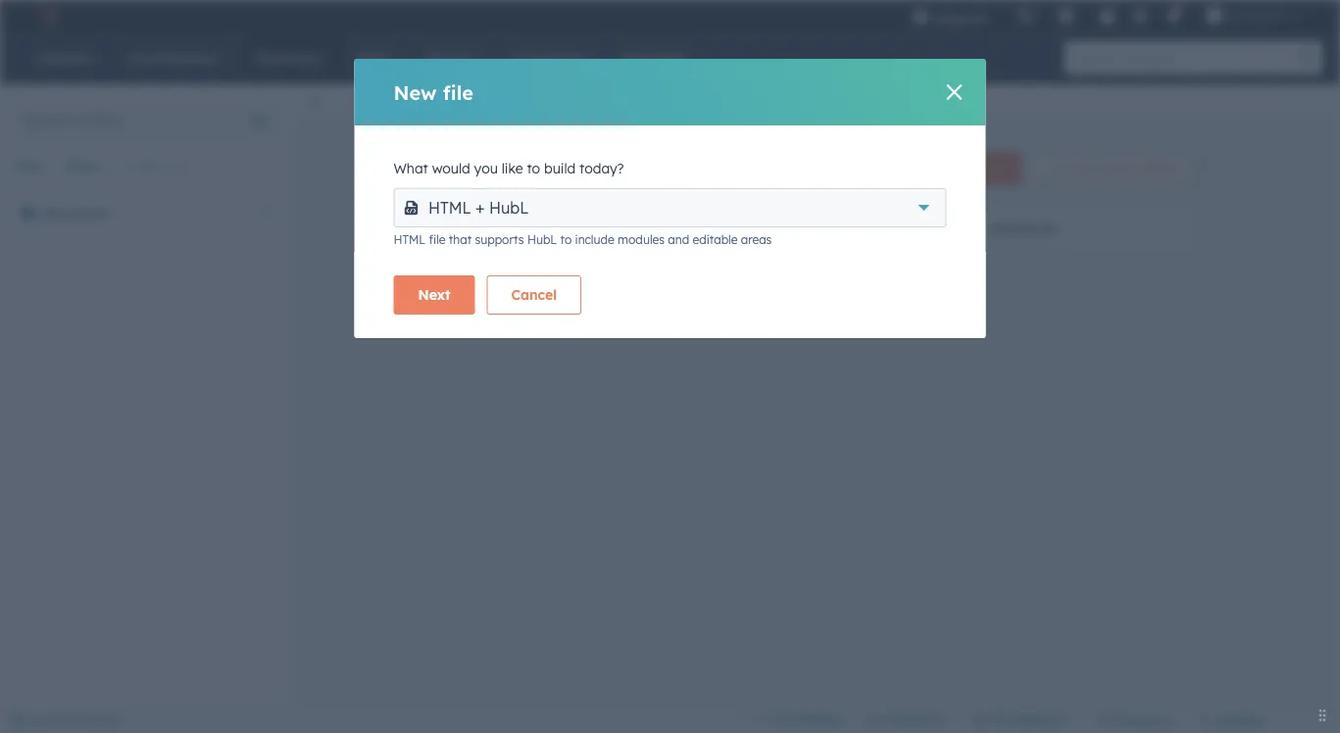 Task type: describe. For each thing, give the bounding box(es) containing it.
name
[[497, 223, 532, 237]]

Search HubSpot search field
[[1065, 41, 1305, 75]]

would
[[432, 160, 470, 177]]

edited
[[992, 223, 1037, 237]]

by
[[1041, 223, 1057, 237]]

actions button
[[124, 153, 188, 180]]

cancel button
[[487, 276, 582, 315]]

help button
[[1091, 0, 1124, 31]]

upgrade image
[[912, 9, 930, 26]]

close image
[[947, 84, 963, 100]]

no
[[30, 713, 47, 728]]

today?
[[580, 160, 624, 177]]

file for html file that supports hubl to include modules and editable areas
[[429, 232, 446, 247]]

no errors found
[[30, 713, 118, 728]]

recently
[[1096, 161, 1139, 176]]

view all recently edited
[[1050, 161, 1178, 176]]

search image
[[1299, 51, 1313, 65]]

new file dialog
[[355, 59, 986, 338]]

html for html file that supports hubl to include modules and editable areas
[[394, 232, 426, 247]]

areas
[[741, 232, 772, 247]]

notifications image
[[1164, 9, 1182, 26]]

settings link
[[1128, 5, 1153, 26]]

cancel
[[511, 286, 557, 304]]

what
[[394, 160, 428, 177]]

found
[[86, 713, 118, 728]]

link opens in a new window image for projects
[[935, 716, 947, 727]]

supports
[[475, 232, 524, 247]]

last edited
[[804, 223, 883, 237]]

include
[[575, 232, 615, 247]]

create a new file button
[[895, 153, 1021, 184]]

settings
[[1217, 713, 1265, 728]]

link opens in a new window image for changelog
[[1059, 716, 1070, 727]]

what would you like to build today?
[[394, 160, 624, 177]]

projects link
[[854, 708, 962, 733]]

get
[[774, 713, 795, 727]]

all
[[1080, 161, 1092, 176]]

started
[[798, 713, 843, 727]]

marketplaces image
[[1058, 9, 1075, 26]]

modules
[[618, 232, 665, 247]]

create a new file
[[912, 161, 1005, 176]]

like
[[502, 160, 523, 177]]

+
[[476, 198, 485, 218]]

notifications button
[[1157, 0, 1190, 31]]

file name
[[466, 223, 532, 237]]

view for view all recently edited
[[1050, 161, 1077, 176]]

actions
[[124, 158, 174, 175]]

link opens in a new window image
[[935, 710, 947, 733]]

last
[[804, 223, 834, 237]]

next
[[418, 286, 451, 304]]

settings image
[[1132, 8, 1149, 26]]

changelog
[[992, 713, 1056, 727]]

edited by
[[992, 223, 1057, 237]]

upgrade
[[934, 9, 989, 25]]

view for view
[[65, 158, 99, 175]]

reference button
[[1085, 708, 1175, 734]]

get started link
[[744, 708, 854, 733]]

view all recently edited button
[[1033, 153, 1195, 184]]

html for html + hubl
[[429, 198, 471, 218]]

create
[[912, 161, 949, 176]]

help image
[[1099, 9, 1116, 26]]

and
[[668, 232, 690, 247]]

menu containing johnsmith
[[899, 0, 1317, 31]]

file for file name
[[466, 223, 493, 237]]

search button
[[1290, 41, 1323, 75]]



Task type: vqa. For each thing, say whether or not it's contained in the screenshot.
EDITED BY
yes



Task type: locate. For each thing, give the bounding box(es) containing it.
edited for recently edited files
[[542, 153, 612, 182]]

calling icon button
[[1009, 3, 1042, 29]]

view inside view popup button
[[65, 158, 99, 175]]

files
[[619, 153, 664, 182]]

hubspot image
[[35, 4, 59, 27]]

hubl
[[489, 198, 529, 218], [528, 232, 557, 247]]

view inside view all recently edited button
[[1050, 161, 1077, 176]]

view
[[65, 158, 99, 175], [1050, 161, 1077, 176]]

new file
[[394, 80, 474, 104]]

0 vertical spatial to
[[527, 160, 540, 177]]

build
[[544, 160, 576, 177]]

1 horizontal spatial view
[[1050, 161, 1077, 176]]

recently
[[441, 153, 535, 182]]

0 vertical spatial hubl
[[489, 198, 529, 218]]

1 horizontal spatial html
[[429, 198, 471, 218]]

hubl right supports
[[528, 232, 557, 247]]

file right new
[[988, 161, 1005, 176]]

to right "like"
[[527, 160, 540, 177]]

0 horizontal spatial to
[[527, 160, 540, 177]]

html inside popup button
[[429, 198, 471, 218]]

next button
[[394, 276, 475, 315]]

errors
[[50, 713, 82, 728]]

edited
[[542, 153, 612, 182], [1143, 161, 1178, 176], [837, 223, 883, 237]]

file button
[[16, 153, 54, 180]]

file down "+"
[[466, 223, 493, 237]]

1 vertical spatial file
[[466, 223, 493, 237]]

1 vertical spatial html
[[394, 232, 426, 247]]

0 vertical spatial file
[[443, 80, 474, 104]]

reference
[[1115, 713, 1174, 728]]

link opens in a new window image inside projects link
[[935, 716, 947, 727]]

0 horizontal spatial file
[[16, 158, 40, 175]]

marketplaces button
[[1046, 0, 1087, 31]]

to left include
[[560, 232, 572, 247]]

file inside button
[[988, 161, 1005, 176]]

changelog link
[[962, 708, 1085, 733]]

html file that supports hubl to include modules and editable areas
[[394, 232, 772, 247]]

projects
[[885, 713, 932, 727]]

file
[[16, 158, 40, 175], [466, 223, 493, 237]]

1 horizontal spatial to
[[560, 232, 572, 247]]

view right file popup button
[[65, 158, 99, 175]]

hubl up name
[[489, 198, 529, 218]]

html + hubl button
[[394, 188, 947, 228]]

html left the that
[[394, 232, 426, 247]]

get started
[[774, 713, 843, 727]]

1 vertical spatial to
[[560, 232, 572, 247]]

editable
[[693, 232, 738, 247]]

file right new at the left
[[443, 80, 474, 104]]

to
[[527, 160, 540, 177], [560, 232, 572, 247]]

file inside popup button
[[16, 158, 40, 175]]

file for file
[[16, 158, 40, 175]]

that
[[449, 232, 472, 247]]

1 vertical spatial hubl
[[528, 232, 557, 247]]

2 horizontal spatial edited
[[1143, 161, 1178, 176]]

view button
[[65, 153, 112, 180]]

0 horizontal spatial edited
[[542, 153, 612, 182]]

html + hubl
[[429, 198, 529, 218]]

new
[[963, 161, 985, 176]]

0 horizontal spatial html
[[394, 232, 426, 247]]

file left the that
[[429, 232, 446, 247]]

html left "+"
[[429, 198, 471, 218]]

0 vertical spatial file
[[16, 158, 40, 175]]

file left view popup button
[[16, 158, 40, 175]]

settings button
[[1187, 708, 1266, 734]]

1 vertical spatial file
[[988, 161, 1005, 176]]

menu item
[[1003, 0, 1007, 31]]

Search assets search field
[[12, 100, 282, 139]]

a
[[952, 161, 959, 176]]

hubspot link
[[24, 4, 74, 27]]

0 vertical spatial html
[[429, 198, 471, 218]]

1 horizontal spatial file
[[466, 223, 493, 237]]

you
[[474, 160, 498, 177]]

file for new file
[[443, 80, 474, 104]]

link opens in a new window image
[[1059, 710, 1070, 733], [935, 716, 947, 727], [1059, 716, 1070, 727]]

0 horizontal spatial view
[[65, 158, 99, 175]]

hubl inside popup button
[[489, 198, 529, 218]]

2 vertical spatial file
[[429, 232, 446, 247]]

johnsmith button
[[1194, 0, 1315, 31]]

edited right the recently
[[1143, 161, 1178, 176]]

file
[[443, 80, 474, 104], [988, 161, 1005, 176], [429, 232, 446, 247]]

edited for last edited
[[837, 223, 883, 237]]

html
[[429, 198, 471, 218], [394, 232, 426, 247]]

edited right last
[[837, 223, 883, 237]]

johnsmith
[[1227, 7, 1286, 24]]

recently edited files
[[441, 153, 664, 182]]

calling icon image
[[1016, 8, 1034, 25]]

edited left files
[[542, 153, 612, 182]]

john smith image
[[1206, 7, 1223, 25]]

@hubspot
[[43, 205, 109, 222]]

edited inside button
[[1143, 161, 1178, 176]]

view left all
[[1050, 161, 1077, 176]]

1 horizontal spatial edited
[[837, 223, 883, 237]]

new
[[394, 80, 437, 104]]

menu
[[899, 0, 1317, 31]]



